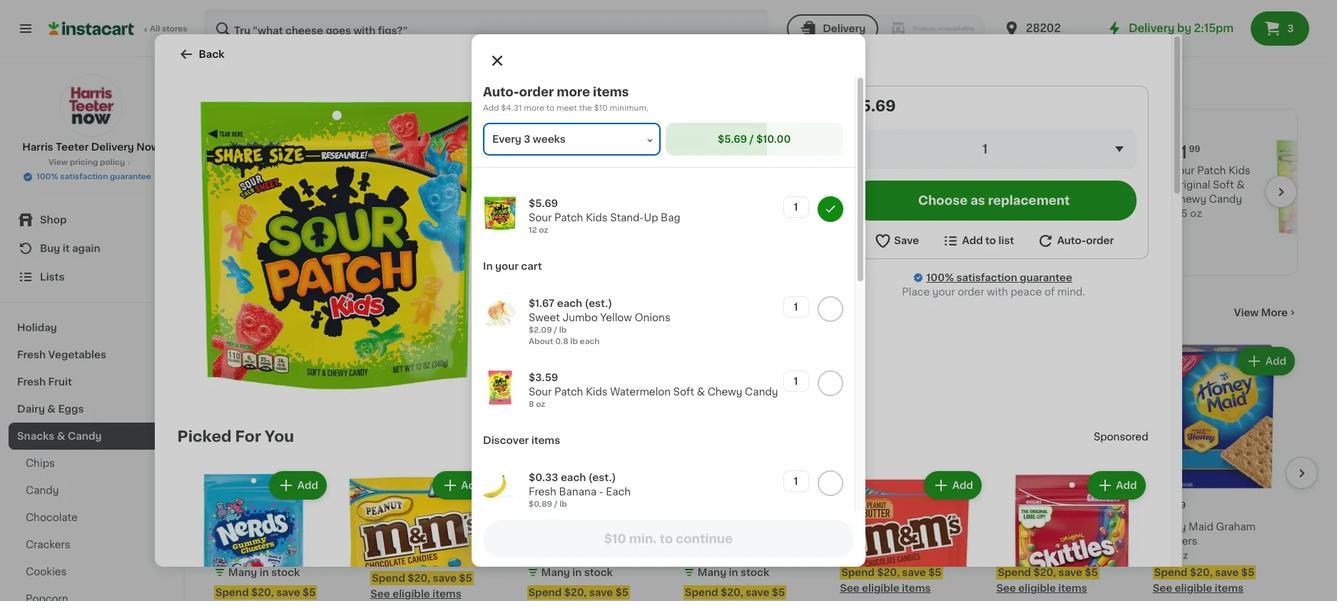 Task type: describe. For each thing, give the bounding box(es) containing it.
1 for fresh banana - each
[[795, 476, 799, 486]]

3 spend $20, save $5 button from the left
[[684, 585, 829, 601]]

stand- inside sour patch kids stand-up bag 12 oz • $0.47/oz
[[642, 98, 695, 113]]

100% inside 100% satisfaction guarantee button
[[36, 173, 58, 181]]

1 vertical spatial now
[[279, 305, 314, 320]]

oz inside $5.69 sour patch kids stand-up bag 12 oz
[[539, 226, 549, 234]]

in for 13.7 oz
[[416, 553, 426, 563]]

crackers inside 'link'
[[26, 540, 70, 550]]

$3.59
[[529, 373, 559, 383]]

crackers inside premium original saltine crackers 16 oz
[[527, 536, 572, 546]]

12 inside $5.69 sour patch kids stand-up bag 12 oz
[[529, 226, 537, 234]]

$ 1 99
[[1175, 144, 1201, 161]]

crackers inside the 'ritz original crackers 13.7 oz'
[[434, 522, 479, 532]]

8 inside ritz cheese sandwich crackers 8 x 1.35 oz
[[684, 550, 691, 560]]

(est.) for yellow
[[585, 298, 613, 308]]

the inside auto-order more items add $4.31 more to meet the $10 minimum.
[[579, 104, 592, 112]]

oz inside sour patch kids stand-up bag 12 oz • $0.47/oz
[[526, 116, 538, 126]]

back button
[[178, 46, 225, 63]]

auto-order more items add $4.31 more to meet the $10 minimum.
[[483, 86, 649, 112]]

delivery inside 'link'
[[91, 142, 134, 152]]

in for 8 x 1.48 oz
[[260, 568, 269, 578]]

$20, down 1.35
[[721, 588, 744, 598]]

of
[[1045, 287, 1056, 297]]

save
[[895, 236, 920, 246]]

$ for premium original saltine crackers
[[530, 501, 536, 510]]

chewy for sour patch kids watermelon soft & chewy candy
[[758, 194, 793, 204]]

onion
[[899, 536, 929, 546]]

spend down 16
[[529, 588, 562, 598]]

sour patch kids stand-up bag 12 oz • $0.47/oz
[[513, 98, 752, 126]]

watermelon inside $3.59 sour patch kids watermelon soft & chewy candy 8 oz
[[611, 387, 671, 397]]

for
[[236, 429, 262, 444]]

& inside sour patch kids original soft & chewy candy 8 oz
[[1030, 180, 1038, 190]]

many in stock for 8 x 1.35 oz
[[698, 568, 770, 578]]

place your order with peace of mind.
[[903, 287, 1086, 297]]

view more link
[[1235, 305, 1299, 320]]

ritz fresh stacks original crackers 8 x 1.48 oz
[[214, 522, 341, 560]]

service type group
[[788, 14, 987, 43]]

view more
[[1235, 308, 1289, 318]]

2 5 from the left
[[1005, 500, 1017, 517]]

with for peace
[[988, 287, 1009, 297]]

lb right 79
[[560, 500, 567, 508]]

save down ritz fresh stacks original crackers 8 x 1.48 oz on the left of the page
[[276, 588, 300, 598]]

ritz for ritz toasted chips sour cream and onion crackers 8.1 oz
[[840, 522, 860, 532]]

1 button for sour patch kids stand-up bag
[[784, 196, 810, 218]]

/ for fresh banana - each
[[555, 500, 558, 508]]

shop for shop all sour patch kids
[[513, 136, 540, 146]]

instacart logo image
[[49, 20, 134, 37]]

all stores link
[[49, 9, 188, 49]]

save down premium original saltine crackers 16 oz
[[589, 588, 613, 598]]

shop link
[[9, 206, 173, 234]]

items inside auto-order more items add $4.31 more to meet the $10 minimum.
[[593, 86, 629, 98]]

honey maid graham crackers 14.4 oz
[[1153, 522, 1256, 560]]

eligible for 59
[[862, 583, 900, 593]]

oz inside $3.59 sour patch kids watermelon soft & chewy candy 8 oz
[[536, 401, 546, 408]]

and
[[876, 536, 896, 546]]

-
[[599, 487, 604, 497]]

auto-order more items dialog
[[472, 34, 866, 601]]

fresh fruit
[[17, 377, 72, 387]]

28202
[[1027, 23, 1061, 34]]

$20, down the 'ritz original crackers 13.7 oz'
[[408, 573, 431, 583]]

$ 5 79
[[530, 500, 559, 517]]

$0.89
[[529, 500, 553, 508]]

watermelon inside 'sour patch kids watermelon soft & chewy candy'
[[758, 180, 819, 190]]

up inside $5.69 sour patch kids stand-up bag 12 oz
[[644, 213, 659, 223]]

1 button for sweet jumbo yellow onions
[[784, 296, 810, 318]]

sour patch kids original soft & chewy candy 8 oz
[[965, 166, 1044, 218]]

oz inside ritz cheese sandwich crackers 8 x 1.35 oz
[[724, 550, 736, 560]]

toasted
[[862, 522, 902, 532]]

kids for sour patch kids original soft & chewy candy 8 oz
[[1022, 166, 1044, 176]]

details
[[513, 236, 549, 246]]

in for 16 oz
[[573, 568, 582, 578]]

holiday
[[17, 323, 57, 333]]

maid
[[1189, 522, 1214, 532]]

eligible for 6
[[393, 589, 430, 599]]

59 inside 6 59
[[862, 501, 873, 510]]

sour inside 'sour patch kids watermelon soft & chewy candy'
[[758, 166, 781, 176]]

$0.33 each (est.) fresh banana - each $0.89 / lb about 0.37 lb each
[[529, 473, 631, 520]]

yellow
[[601, 313, 632, 323]]

8 inside ritz fresh stacks original crackers 8 x 1.48 oz
[[214, 550, 221, 560]]

sour
[[556, 136, 580, 146]]

now inside 'link'
[[137, 142, 160, 152]]

$5 down the 'ritz original crackers 13.7 oz'
[[459, 573, 472, 583]]

all
[[542, 136, 554, 146]]

spend down the 14.4
[[1155, 568, 1188, 578]]

original for ritz fresh stacks original crackers 8 x 1.48 oz
[[303, 522, 341, 532]]

candy inside snacks & candy link
[[68, 431, 102, 441]]

ritz toasted chips sour cream and onion crackers 8.1 oz
[[840, 522, 976, 560]]

1 horizontal spatial snacks & candy
[[214, 75, 393, 96]]

soft for sour patch kids original soft & chewy candy 8 oz
[[1007, 180, 1028, 190]]

$5.69 sour patch kids stand-up bag 12 oz
[[529, 198, 681, 234]]

many in stock for 16 oz
[[542, 568, 613, 578]]

spend down 13.7
[[372, 573, 405, 583]]

$20, down 1.48
[[251, 588, 274, 598]]

lists
[[40, 272, 65, 282]]

the inside enjoy the holidays with spk spo nsored
[[560, 175, 581, 186]]

ritz for ritz peanut butter sandwich crackers 8 x 1.38 oz
[[997, 522, 1016, 532]]

nsored inside enjoy the holidays with spk spo nsored
[[537, 207, 565, 215]]

auto-order button
[[1037, 232, 1115, 250]]

original inside premium original saltine crackers 16 oz
[[575, 522, 614, 532]]

sour inside sour patch kids original soft & chewy candy 8 oz
[[965, 166, 988, 176]]

$1.67
[[529, 298, 555, 308]]

crackers inside ritz fresh stacks original crackers 8 x 1.48 oz
[[214, 536, 259, 546]]

89
[[1175, 501, 1187, 510]]

$5 down ritz fresh stacks original crackers 8 x 1.48 oz on the left of the page
[[303, 588, 316, 598]]

details button
[[513, 234, 823, 248]]

ritz original crackers 13.7 oz
[[371, 522, 479, 546]]

(est.) for -
[[589, 473, 616, 483]]

candy inside 'sour patch kids watermelon soft & chewy candy'
[[796, 194, 829, 204]]

$5.69 for $5.69 / $10.00
[[719, 134, 748, 144]]

spend $20, save $5 button for 5
[[527, 585, 672, 601]]

each up banana
[[561, 473, 586, 483]]

& inside 'sour patch kids watermelon soft & chewy candy'
[[845, 180, 853, 190]]

100% inside 100% satisfaction guarantee link
[[927, 273, 955, 283]]

save down the 'ritz original crackers 13.7 oz'
[[433, 573, 457, 583]]

original inside the 'ritz original crackers 13.7 oz'
[[393, 522, 431, 532]]

kids for sour patch kids stand-up bag 12 oz • $0.47/oz
[[603, 98, 638, 113]]

100% satisfaction guarantee button
[[22, 168, 160, 183]]

buy
[[40, 243, 60, 253]]

0 horizontal spatial 3
[[767, 144, 778, 161]]

spend $20, save $5 see eligible items for 89
[[1153, 568, 1255, 593]]

59 for ritz fresh stacks original crackers
[[236, 501, 247, 510]]

spend down 1.48
[[216, 588, 249, 598]]

soft inside $3.59 sour patch kids watermelon soft & chewy candy 8 oz
[[674, 387, 695, 397]]

1 vertical spatial satisfaction
[[957, 273, 1018, 283]]

choose as replacement
[[919, 195, 1071, 206]]

spend down 8.1
[[842, 568, 875, 578]]

stock for 8 x 1.35 oz
[[741, 568, 770, 578]]

1 button for fresh banana - each
[[784, 470, 810, 492]]

spend $20, save $5 see eligible items for 99
[[997, 568, 1099, 593]]

list
[[999, 236, 1015, 246]]

ritz for ritz fresh stacks original crackers 8 x 1.48 oz
[[214, 522, 233, 532]]

$5.69 / $10.00
[[719, 134, 792, 144]]

oz inside sour patch kids original soft & chewy candy 8 oz
[[974, 208, 986, 218]]

spend $20, save $5 see eligible items for 59
[[840, 568, 942, 593]]

sour patch kids original soft & chewy candy 3.5 oz
[[1172, 166, 1251, 218]]

lb right 0.37
[[575, 512, 582, 520]]

crackers inside honey maid graham crackers 14.4 oz
[[1153, 536, 1198, 546]]

0 vertical spatial /
[[750, 134, 755, 144]]

enjoy
[[521, 175, 557, 186]]

delivery for delivery by 2:15pm
[[1129, 23, 1175, 34]]

stand- inside $5.69 sour patch kids stand-up bag 12 oz
[[611, 213, 644, 223]]

lists link
[[9, 263, 173, 291]]

$5 down premium original saltine crackers 16 oz
[[616, 588, 629, 598]]

spend down 1.38
[[998, 568, 1032, 578]]

$20, down and
[[878, 568, 900, 578]]

kids inside $5.69 sour patch kids stand-up bag 12 oz
[[586, 213, 608, 223]]

in for 8 x 1.35 oz
[[729, 568, 739, 578]]

candy inside sour patch kids original soft & chewy candy 8 oz
[[1003, 194, 1036, 204]]

saltine
[[616, 522, 650, 532]]

oz inside ritz toasted chips sour cream and onion crackers 8.1 oz
[[856, 550, 868, 560]]

patch for sour patch kids stand-up bag 12 oz • $0.47/oz
[[554, 98, 600, 113]]

picked
[[178, 429, 232, 444]]

1 horizontal spatial 100% satisfaction guarantee
[[927, 273, 1073, 283]]

vegetables
[[48, 350, 106, 360]]

0 vertical spatial snacks
[[214, 75, 294, 96]]

ritz for ritz original crackers 13.7 oz
[[371, 522, 390, 532]]

save down "onion"
[[903, 568, 926, 578]]

discover items
[[483, 435, 561, 445]]

ct
[[705, 151, 715, 161]]

original for sour patch kids original soft & chewy candy 8 oz
[[965, 180, 1004, 190]]

order for auto-order
[[1087, 236, 1115, 246]]

12 inside sour patch kids stand-up bag 12 oz • $0.47/oz
[[513, 116, 523, 126]]

sour inside ritz toasted chips sour cream and onion crackers 8.1 oz
[[937, 522, 960, 532]]

3 6 from the left
[[849, 500, 860, 517]]

patch
[[583, 136, 613, 146]]

choose
[[919, 195, 968, 206]]

59 inside 3 59
[[986, 145, 998, 153]]

0 vertical spatial all
[[150, 25, 160, 33]]

crackers inside ritz toasted chips sour cream and onion crackers 8.1 oz
[[932, 536, 976, 546]]

save button
[[874, 232, 920, 250]]

kids for sour patch kids original soft & chewy candy 3.5 oz
[[1229, 166, 1251, 176]]

by
[[1178, 23, 1192, 34]]

unselect item image
[[825, 203, 837, 216]]

many in stock for 13.7 oz
[[385, 553, 457, 563]]

x inside ritz cheese sandwich crackers 8 x 1.35 oz
[[693, 550, 699, 560]]

teeter
[[56, 142, 89, 152]]

sandwich inside 'ritz peanut butter sandwich crackers 8 x 1.38 oz'
[[1091, 522, 1140, 532]]

snacks inside snacks & candy link
[[17, 431, 54, 441]]

$3.59 sour patch kids watermelon soft & chewy candy 8 oz
[[529, 373, 779, 408]]

premium
[[527, 522, 572, 532]]

choose as replacement button
[[852, 181, 1137, 221]]

$5.99 element
[[684, 495, 829, 520]]

candy link
[[9, 477, 173, 504]]

0 horizontal spatial snacks & candy
[[17, 431, 102, 441]]

discover
[[483, 435, 529, 445]]

directions button
[[513, 307, 823, 321]]

8 inside $3.59 sour patch kids watermelon soft & chewy candy 8 oz
[[529, 401, 534, 408]]

$0.47/oz
[[550, 116, 592, 126]]

6 59
[[849, 500, 873, 517]]

$ 3 59
[[761, 144, 791, 161]]

1 vertical spatial •
[[513, 193, 517, 203]]

eligible for 99
[[1019, 583, 1057, 593]]

pricing
[[70, 158, 98, 166]]

patch for sour patch kids original soft & chewy candy 3.5 oz
[[1198, 166, 1227, 176]]

each up jumbo
[[557, 298, 583, 308]]

see for 59
[[840, 583, 860, 593]]

save inside product group
[[746, 588, 770, 598]]

$ 6 59 for fresh
[[217, 500, 247, 517]]

increment quantity of sour patch kids watermelon soft & chewy candy image
[[727, 147, 744, 164]]

fresh inside ritz fresh stacks original crackers 8 x 1.48 oz
[[236, 522, 264, 532]]

many for 16 oz
[[542, 568, 570, 578]]

lb right 0.8
[[571, 338, 578, 346]]

graham
[[1217, 522, 1256, 532]]

onions
[[635, 313, 671, 323]]

$5 down graham on the right bottom
[[1242, 568, 1255, 578]]

$5 down 'ritz peanut butter sandwich crackers 8 x 1.38 oz'
[[1085, 568, 1099, 578]]

stock for 16 oz
[[584, 568, 613, 578]]

spend $20, save $5 for 6
[[216, 588, 316, 598]]

sodium
[[543, 193, 581, 203]]

5 99
[[1005, 500, 1030, 517]]

$5.69 for $5.69 sour patch kids stand-up bag 12 oz
[[529, 198, 558, 208]]

policy
[[100, 158, 125, 166]]

kids for sour patch kids watermelon soft & chewy candy
[[815, 166, 837, 176]]

$20, down 1.38
[[1034, 568, 1057, 578]]

order for auto-order more items add $4.31 more to meet the $10 minimum.
[[519, 86, 554, 98]]

spend $20, save $5 button for 6
[[214, 585, 359, 601]]

peace
[[1012, 287, 1043, 297]]

oz inside sour patch kids original soft & chewy candy 3.5 oz
[[1191, 208, 1203, 218]]

item carousel region
[[214, 338, 1319, 601]]

spk image
[[521, 138, 547, 164]]

1 horizontal spatial order
[[959, 287, 985, 297]]

all stores
[[150, 25, 188, 33]]

1.38
[[1015, 550, 1035, 560]]

fresh down holiday
[[17, 350, 46, 360]]

spend $20, save $5 inside product group
[[685, 588, 786, 598]]

ritz for ritz cheese sandwich crackers 8 x 1.35 oz
[[684, 522, 703, 532]]

save down honey maid graham crackers 14.4 oz
[[1216, 568, 1240, 578]]

chewy for sour patch kids original soft & chewy candy 8 oz
[[965, 194, 1000, 204]]

ritz cheese sandwich crackers 8 x 1.35 oz
[[684, 522, 796, 560]]

on sale now link
[[214, 304, 314, 321]]

6 89
[[1162, 500, 1187, 517]]

• inside sour patch kids stand-up bag 12 oz • $0.47/oz
[[543, 116, 547, 126]]

honey
[[1153, 522, 1187, 532]]

spo inside enjoy the holidays with spk spo nsored
[[521, 207, 537, 215]]

$ for ritz fresh stacks original crackers
[[217, 501, 223, 510]]



Task type: locate. For each thing, give the bounding box(es) containing it.
view for view pricing policy
[[48, 158, 68, 166]]

delivery
[[1129, 23, 1175, 34], [823, 24, 866, 34], [91, 142, 134, 152]]

save down ritz cheese sandwich crackers 8 x 1.35 oz
[[746, 588, 770, 598]]

None search field
[[204, 9, 769, 49]]

2 sandwich from the left
[[747, 522, 796, 532]]

see for 99
[[997, 583, 1017, 593]]

1 horizontal spatial watermelon
[[758, 180, 819, 190]]

0.8
[[556, 338, 569, 346]]

1 horizontal spatial bag
[[721, 98, 752, 113]]

oz inside the 'ritz original crackers 13.7 oz'
[[392, 536, 404, 546]]

original inside sour patch kids original soft & chewy candy 8 oz
[[965, 180, 1004, 190]]

1 vertical spatial with
[[988, 287, 1009, 297]]

sour right toasted
[[937, 522, 960, 532]]

shop left all
[[513, 136, 540, 146]]

59 for ritz original crackers
[[392, 501, 404, 510]]

lb
[[560, 326, 567, 334], [571, 338, 578, 346], [560, 500, 567, 508], [575, 512, 582, 520]]

2 6 from the left
[[379, 500, 391, 517]]

many in stock for 8 x 1.48 oz
[[228, 568, 300, 578]]

kids
[[603, 98, 638, 113], [815, 166, 837, 176], [1022, 166, 1044, 176], [1229, 166, 1251, 176], [586, 213, 608, 223], [586, 387, 608, 397]]

add to list button
[[942, 232, 1015, 250]]

many down 1.35
[[698, 568, 727, 578]]

1 vertical spatial your
[[933, 287, 956, 297]]

1 vertical spatial nsored
[[1114, 432, 1149, 442]]

fruit
[[48, 377, 72, 387]]

patch inside sour patch kids stand-up bag 12 oz • $0.47/oz
[[554, 98, 600, 113]]

1 button for sour patch kids watermelon soft & chewy candy
[[784, 371, 810, 392]]

auto- for auto-order more items add $4.31 more to meet the $10 minimum.
[[483, 86, 519, 98]]

ritz left cheese
[[684, 522, 703, 532]]

$5.69
[[852, 99, 897, 114], [719, 134, 748, 144], [529, 198, 558, 208]]

1 ct
[[698, 151, 715, 161]]

sour inside sour patch kids stand-up bag 12 oz • $0.47/oz
[[513, 98, 550, 113]]

1 spend $20, save $5 button from the left
[[214, 585, 359, 601]]

59 up toasted
[[862, 501, 873, 510]]

spk holiday image
[[215, 109, 509, 275]]

(est.) inside $1.67 each (est.) sweet jumbo yellow onions $2.09 / lb about 0.8 lb each
[[585, 298, 613, 308]]

0 horizontal spatial $5.69
[[529, 198, 558, 208]]

0 vertical spatial now
[[137, 142, 160, 152]]

100% satisfaction guarantee link
[[927, 271, 1073, 285]]

many in stock
[[385, 553, 457, 563], [228, 568, 300, 578], [542, 568, 613, 578], [698, 568, 770, 578]]

on sale now
[[214, 305, 314, 320]]

59 for sour patch kids watermelon soft & chewy candy
[[779, 145, 791, 153]]

3 for 3
[[1288, 24, 1295, 34]]

1 horizontal spatial to
[[986, 236, 997, 246]]

0 vertical spatial to
[[547, 104, 555, 112]]

spend down 1.35
[[685, 588, 719, 598]]

each down -
[[584, 512, 604, 520]]

snacks down back on the top
[[214, 75, 294, 96]]

patch inside sour patch kids original soft & chewy candy 3.5 oz
[[1198, 166, 1227, 176]]

sour patch kids watermelon soft & chewy candy
[[758, 166, 853, 204]]

soft inside sour patch kids original soft & chewy candy 3.5 oz
[[1214, 180, 1235, 190]]

1 horizontal spatial delivery
[[823, 24, 866, 34]]

$20, down honey maid graham crackers 14.4 oz
[[1191, 568, 1213, 578]]

chips inside ritz toasted chips sour cream and onion crackers 8.1 oz
[[905, 522, 934, 532]]

100% satisfaction guarantee inside button
[[36, 173, 151, 181]]

$ for sour patch kids original soft & chewy candy
[[1175, 145, 1181, 153]]

sour down the • low sodium
[[529, 213, 552, 223]]

oz inside honey maid graham crackers 14.4 oz
[[1177, 550, 1189, 560]]

soft for sour patch kids original soft & chewy candy 3.5 oz
[[1214, 180, 1235, 190]]

many in stock down 1.48
[[228, 568, 300, 578]]

see for 89
[[1153, 583, 1173, 593]]

$ left 79
[[530, 501, 536, 510]]

$ inside $ 3 59
[[761, 145, 767, 153]]

100% up place at the right of page
[[927, 273, 955, 283]]

2 vertical spatial order
[[959, 287, 985, 297]]

satisfaction inside button
[[60, 173, 108, 181]]

x inside ritz fresh stacks original crackers 8 x 1.48 oz
[[223, 550, 229, 560]]

order
[[519, 86, 554, 98], [1087, 236, 1115, 246], [959, 287, 985, 297]]

chewy inside 'sour patch kids watermelon soft & chewy candy'
[[758, 194, 793, 204]]

many inside product group
[[698, 568, 727, 578]]

1 button
[[784, 196, 810, 218], [784, 296, 810, 318], [784, 371, 810, 392], [784, 470, 810, 492]]

meet
[[557, 104, 577, 112]]

holidays
[[584, 175, 639, 186]]

12 down $4.31
[[513, 116, 523, 126]]

bag up the details button
[[661, 213, 681, 223]]

many down premium original saltine crackers 16 oz
[[542, 568, 570, 578]]

stock inside product group
[[741, 568, 770, 578]]

0 horizontal spatial x
[[223, 550, 229, 560]]

auto-
[[483, 86, 519, 98], [1058, 236, 1087, 246]]

oz inside ritz fresh stacks original crackers 8 x 1.48 oz
[[255, 550, 267, 560]]

0 horizontal spatial now
[[137, 142, 160, 152]]

remove sour patch kids watermelon soft & chewy candy image
[[670, 147, 687, 164]]

ritz up the cream
[[840, 522, 860, 532]]

sour left meet
[[513, 98, 550, 113]]

4 ritz from the left
[[997, 522, 1016, 532]]

0 vertical spatial spo
[[521, 207, 537, 215]]

spend $20, save $5 see eligible items down and
[[840, 568, 942, 593]]

dairy
[[17, 404, 45, 414]]

1 5 from the left
[[536, 500, 547, 517]]

many for 13.7 oz
[[385, 553, 414, 563]]

2 horizontal spatial x
[[1006, 550, 1012, 560]]

1 horizontal spatial 3
[[974, 144, 985, 161]]

1 vertical spatial order
[[1087, 236, 1115, 246]]

0 vertical spatial up
[[695, 98, 718, 113]]

your for cart
[[495, 261, 519, 271]]

harris teeter delivery now logo image
[[60, 74, 122, 137]]

view inside "link"
[[1235, 308, 1259, 318]]

1 horizontal spatial up
[[695, 98, 718, 113]]

in inside product group
[[729, 568, 739, 578]]

2 spend $20, save $5 button from the left
[[527, 585, 672, 601]]

chewy inside sour patch kids original soft & chewy candy 3.5 oz
[[1172, 194, 1207, 204]]

oz right the 14.4
[[1177, 550, 1189, 560]]

/ left '$10.00'
[[750, 134, 755, 144]]

99 inside the 5 99
[[1018, 501, 1030, 510]]

patch down $ 3 59
[[784, 166, 813, 176]]

spend inside product group
[[685, 588, 719, 598]]

8 inside sour patch kids original soft & chewy candy 8 oz
[[965, 208, 972, 218]]

1 horizontal spatial sandwich
[[1091, 522, 1140, 532]]

dairy & eggs
[[17, 404, 84, 414]]

spend $20, save $5 button down ritz cheese sandwich crackers 8 x 1.35 oz
[[684, 585, 829, 601]]

1 vertical spatial spo
[[1095, 432, 1114, 442]]

crackers link
[[9, 531, 173, 558]]

5 ritz from the left
[[684, 522, 703, 532]]

0 horizontal spatial $ 6 59
[[217, 500, 247, 517]]

items up '$0.33'
[[532, 435, 561, 445]]

2 horizontal spatial 3
[[1288, 24, 1295, 34]]

(est.) up -
[[589, 473, 616, 483]]

99 up peanut
[[1018, 501, 1030, 510]]

sale
[[241, 305, 275, 320]]

4 6 from the left
[[1162, 500, 1174, 517]]

patch for sour patch kids watermelon soft & chewy candy
[[784, 166, 813, 176]]

chips down dairy
[[26, 458, 55, 468]]

stock for 13.7 oz
[[428, 553, 457, 563]]

original
[[965, 180, 1004, 190], [1172, 180, 1211, 190], [303, 522, 341, 532], [393, 522, 431, 532], [575, 522, 614, 532]]

0 horizontal spatial sandwich
[[747, 522, 796, 532]]

99
[[1189, 145, 1201, 153], [1018, 501, 1030, 510]]

0 vertical spatial watermelon
[[758, 180, 819, 190]]

items for 89
[[1216, 583, 1244, 593]]

0 vertical spatial your
[[495, 261, 519, 271]]

candy inside $3.59 sour patch kids watermelon soft & chewy candy 8 oz
[[745, 387, 779, 397]]

1 spend $20, save $5 from the left
[[216, 588, 316, 598]]

kids inside $3.59 sour patch kids watermelon soft & chewy candy 8 oz
[[586, 387, 608, 397]]

in down ritz cheese sandwich crackers 8 x 1.35 oz
[[729, 568, 739, 578]]

candy inside sour patch kids original soft & chewy candy 3.5 oz
[[1210, 194, 1243, 204]]

x left 1.48
[[223, 550, 229, 560]]

0 horizontal spatial 12
[[513, 116, 523, 126]]

ritz inside the 'ritz original crackers 13.7 oz'
[[371, 522, 390, 532]]

up up the details button
[[644, 213, 659, 223]]

patch for sour patch kids original soft & chewy candy 8 oz
[[991, 166, 1020, 176]]

view pricing policy
[[48, 158, 125, 166]]

add inside "button"
[[963, 236, 984, 246]]

crackers inside ritz cheese sandwich crackers 8 x 1.35 oz
[[684, 536, 729, 546]]

1 vertical spatial 100%
[[927, 273, 955, 283]]

100%
[[36, 173, 58, 181], [927, 273, 955, 283]]

oz right 1.48
[[255, 550, 267, 560]]

back
[[199, 49, 225, 59]]

1 for sweet jumbo yellow onions
[[795, 302, 799, 312]]

1 horizontal spatial 5
[[1005, 500, 1017, 517]]

1 horizontal spatial with
[[988, 287, 1009, 297]]

stock
[[428, 553, 457, 563], [271, 568, 300, 578], [584, 568, 613, 578], [741, 568, 770, 578]]

0 horizontal spatial spend $20, save $5
[[216, 588, 316, 598]]

$5.69 for $5.69
[[852, 99, 897, 114]]

the
[[579, 104, 592, 112], [560, 175, 581, 186]]

sweet jumbo yellow onions image
[[483, 296, 518, 331]]

4 1 button from the top
[[784, 470, 810, 492]]

spend $20, save $5 button down ritz fresh stacks original crackers 8 x 1.48 oz on the left of the page
[[214, 585, 359, 601]]

3 ritz from the left
[[840, 522, 860, 532]]

59
[[779, 145, 791, 153], [986, 145, 998, 153], [236, 501, 247, 510], [392, 501, 404, 510], [862, 501, 873, 510]]

cookies
[[26, 567, 67, 577]]

product group containing ritz cheese sandwich crackers
[[684, 344, 829, 601]]

1 vertical spatial snacks
[[17, 431, 54, 441]]

see for 6
[[371, 589, 390, 599]]

/ up 0.8
[[554, 326, 558, 334]]

patch inside $3.59 sour patch kids watermelon soft & chewy candy 8 oz
[[555, 387, 584, 397]]

& inside $3.59 sour patch kids watermelon soft & chewy candy 8 oz
[[697, 387, 705, 397]]

directions
[[513, 309, 567, 319]]

2 horizontal spatial view
[[1235, 308, 1259, 318]]

auto- inside auto-order more items add $4.31 more to meet the $10 minimum.
[[483, 86, 519, 98]]

items down honey maid graham crackers 14.4 oz
[[1216, 583, 1244, 593]]

0 horizontal spatial 100%
[[36, 173, 58, 181]]

chewy inside sour patch kids original soft & chewy candy 8 oz
[[965, 194, 1000, 204]]

each
[[557, 298, 583, 308], [580, 338, 600, 346], [561, 473, 586, 483], [584, 512, 604, 520]]

fresh up the $0.89
[[529, 487, 557, 497]]

many
[[385, 553, 414, 563], [228, 568, 257, 578], [542, 568, 570, 578], [698, 568, 727, 578]]

about down $2.09
[[529, 338, 554, 346]]

6 up the cream
[[849, 500, 860, 517]]

x inside 'ritz peanut butter sandwich crackers 8 x 1.38 oz'
[[1006, 550, 1012, 560]]

eligible down honey maid graham crackers 14.4 oz
[[1176, 583, 1213, 593]]

sandwich down $5.99 element at the right bottom
[[747, 522, 796, 532]]

0 horizontal spatial 5
[[536, 500, 547, 517]]

0 horizontal spatial order
[[519, 86, 554, 98]]

0 horizontal spatial up
[[644, 213, 659, 223]]

again
[[72, 243, 100, 253]]

soft for sour patch kids watermelon soft & chewy candy
[[821, 180, 842, 190]]

1 vertical spatial (est.)
[[589, 473, 616, 483]]

lb up 0.8
[[560, 326, 567, 334]]

dairy & eggs link
[[9, 396, 173, 423]]

sandwich inside ritz cheese sandwich crackers 8 x 1.35 oz
[[747, 522, 796, 532]]

2 vertical spatial $5.69
[[529, 198, 558, 208]]

fresh inside $0.33 each (est.) fresh banana - each $0.89 / lb about 0.37 lb each
[[529, 487, 557, 497]]

chewy for sour patch kids original soft & chewy candy 3.5 oz
[[1172, 194, 1207, 204]]

x for 1.38
[[1006, 550, 1012, 560]]

many for 8 x 1.48 oz
[[228, 568, 257, 578]]

2 about from the top
[[529, 512, 554, 520]]

spend $20, save $5 down premium original saltine crackers 16 oz
[[529, 588, 629, 598]]

0 vertical spatial $5.69
[[852, 99, 897, 114]]

to left meet
[[547, 104, 555, 112]]

2 spend $20, save $5 from the left
[[529, 588, 629, 598]]

holiday link
[[9, 314, 173, 341]]

2 ritz from the left
[[371, 522, 390, 532]]

1 vertical spatial chips
[[905, 522, 934, 532]]

0 horizontal spatial 100% satisfaction guarantee
[[36, 173, 151, 181]]

view for view more
[[1235, 308, 1259, 318]]

1 horizontal spatial now
[[279, 305, 314, 320]]

ritz inside ritz cheese sandwich crackers 8 x 1.35 oz
[[684, 522, 703, 532]]

sour inside $3.59 sour patch kids watermelon soft & chewy candy 8 oz
[[529, 387, 552, 397]]

1 horizontal spatial your
[[933, 287, 956, 297]]

now up 100% satisfaction guarantee button
[[137, 142, 160, 152]]

$5 down "onion"
[[929, 568, 942, 578]]

$ inside $ 5 79
[[530, 501, 536, 510]]

1 vertical spatial 99
[[1018, 501, 1030, 510]]

1 $ 6 59 from the left
[[217, 500, 247, 517]]

oz right 1.35
[[724, 550, 736, 560]]

100% satisfaction guarantee up the place your order with peace of mind.
[[927, 273, 1073, 283]]

about for sweet jumbo yellow onions
[[529, 338, 554, 346]]

1 vertical spatial watermelon
[[611, 387, 671, 397]]

cookies link
[[9, 558, 173, 585]]

your inside auto-order more items dialog
[[495, 261, 519, 271]]

oz right 8.1
[[856, 550, 868, 560]]

1 vertical spatial bag
[[661, 213, 681, 223]]

soft inside 'sour patch kids watermelon soft & chewy candy'
[[821, 180, 842, 190]]

8 left 1.38
[[997, 550, 1004, 560]]

chips
[[26, 458, 55, 468], [905, 522, 934, 532]]

eligible for 89
[[1176, 583, 1213, 593]]

0 vertical spatial 99
[[1189, 145, 1201, 153]]

1 for sour patch kids watermelon soft & chewy candy
[[795, 376, 799, 386]]

guarantee inside 100% satisfaction guarantee link
[[1021, 273, 1073, 283]]

stand-
[[642, 98, 695, 113], [611, 213, 644, 223]]

1 vertical spatial 100% satisfaction guarantee
[[927, 273, 1073, 283]]

3 for 3 59
[[974, 144, 985, 161]]

stock down premium original saltine crackers 16 oz
[[584, 568, 613, 578]]

buy it again link
[[9, 234, 173, 263]]

oz right 16
[[541, 550, 553, 560]]

patch down sodium on the left
[[555, 213, 584, 223]]

guarantee up of
[[1021, 273, 1073, 283]]

about down the $0.89
[[529, 512, 554, 520]]

2 vertical spatial view
[[1235, 308, 1259, 318]]

/ inside $0.33 each (est.) fresh banana - each $0.89 / lb about 0.37 lb each
[[555, 500, 558, 508]]

patch inside $5.69 sour patch kids stand-up bag 12 oz
[[555, 213, 584, 223]]

1 horizontal spatial shop
[[513, 136, 540, 146]]

sour inside sour patch kids original soft & chewy candy 3.5 oz
[[1172, 166, 1195, 176]]

items for 59
[[902, 583, 931, 593]]

add $4.31 more to meet the $10 minimum. status
[[483, 103, 844, 114]]

more right $4.31
[[524, 104, 545, 112]]

add button
[[1107, 143, 1162, 168], [300, 348, 355, 374], [456, 348, 512, 374], [1239, 348, 1294, 374], [271, 473, 326, 498], [435, 473, 490, 498], [598, 473, 654, 498], [762, 473, 817, 498], [926, 473, 981, 498], [1090, 473, 1145, 498]]

1 vertical spatial stand-
[[611, 213, 644, 223]]

1 vertical spatial to
[[986, 236, 997, 246]]

banana
[[559, 487, 597, 497]]

in
[[416, 553, 426, 563], [260, 568, 269, 578], [573, 568, 582, 578], [729, 568, 739, 578]]

0 vertical spatial satisfaction
[[60, 173, 108, 181]]

to inside "button"
[[986, 236, 997, 246]]

about inside $1.67 each (est.) sweet jumbo yellow onions $2.09 / lb about 0.8 lb each
[[529, 338, 554, 346]]

0 horizontal spatial snacks
[[17, 431, 54, 441]]

6 up 13.7
[[379, 500, 391, 517]]

0 horizontal spatial 99
[[1018, 501, 1030, 510]]

spend
[[842, 568, 875, 578], [998, 568, 1032, 578], [1155, 568, 1188, 578], [372, 573, 405, 583], [216, 588, 249, 598], [529, 588, 562, 598], [685, 588, 719, 598]]

0 vertical spatial •
[[543, 116, 547, 126]]

1 horizontal spatial view
[[521, 236, 541, 243]]

product group
[[214, 344, 359, 601], [371, 344, 516, 601], [527, 344, 672, 601], [684, 344, 829, 601], [840, 344, 985, 595], [997, 344, 1142, 595], [1153, 344, 1299, 595], [178, 468, 330, 601], [342, 468, 494, 601], [505, 468, 658, 601], [669, 468, 822, 601], [833, 468, 986, 601], [997, 468, 1149, 601]]

2 horizontal spatial order
[[1087, 236, 1115, 246]]

in down the 'ritz original crackers 13.7 oz'
[[416, 553, 426, 563]]

items for 6
[[433, 589, 462, 599]]

kids inside sour patch kids original soft & chewy candy 8 oz
[[1022, 166, 1044, 176]]

ritz up 13.7
[[371, 522, 390, 532]]

chocolate
[[26, 513, 78, 523]]

1 vertical spatial all
[[542, 236, 553, 243]]

delivery for delivery
[[823, 24, 866, 34]]

0 vertical spatial shop
[[513, 136, 540, 146]]

12 up view all
[[529, 226, 537, 234]]

8 left 1.48
[[214, 550, 221, 560]]

1 horizontal spatial 100%
[[927, 273, 955, 283]]

$5 inside product group
[[772, 588, 786, 598]]

0 vertical spatial view
[[48, 158, 68, 166]]

5 left 79
[[536, 500, 547, 517]]

save down 'ritz peanut butter sandwich crackers 8 x 1.38 oz'
[[1059, 568, 1083, 578]]

$ inside $ 1 99
[[1175, 145, 1181, 153]]

original for sour patch kids original soft & chewy candy 3.5 oz
[[1172, 180, 1211, 190]]

1 vertical spatial view
[[521, 236, 541, 243]]

1 ritz from the left
[[214, 522, 233, 532]]

kids inside sour patch kids stand-up bag 12 oz • $0.47/oz
[[603, 98, 638, 113]]

0 vertical spatial 100% satisfaction guarantee
[[36, 173, 151, 181]]

to inside auto-order more items add $4.31 more to meet the $10 minimum.
[[547, 104, 555, 112]]

0 vertical spatial with
[[521, 191, 549, 202]]

patch inside sour patch kids original soft & chewy candy 8 oz
[[991, 166, 1020, 176]]

spend $20, save $5 button down premium original saltine crackers 16 oz
[[527, 585, 672, 601]]

$ for ritz original crackers
[[374, 501, 379, 510]]

fresh vegetables link
[[9, 341, 173, 368]]

3 x from the left
[[693, 550, 699, 560]]

shop for shop
[[40, 215, 67, 225]]

bag inside sour patch kids stand-up bag 12 oz • $0.47/oz
[[721, 98, 752, 113]]

x for 1.48
[[223, 550, 229, 560]]

bag
[[721, 98, 752, 113], [661, 213, 681, 223]]

1 x from the left
[[223, 550, 229, 560]]

2 $ 6 59 from the left
[[374, 500, 404, 517]]

0 vertical spatial 12
[[513, 116, 523, 126]]

up up 1 ct
[[695, 98, 718, 113]]

as
[[971, 195, 986, 206]]

up inside sour patch kids stand-up bag 12 oz • $0.47/oz
[[695, 98, 718, 113]]

shop up buy
[[40, 215, 67, 225]]

sour patch kids stand-up bag image
[[483, 196, 518, 231]]

1.48
[[232, 550, 253, 560]]

kids inside sour patch kids original soft & chewy candy 3.5 oz
[[1229, 166, 1251, 176]]

add inside auto-order more items add $4.31 more to meet the $10 minimum.
[[483, 104, 499, 112]]

2 vertical spatial /
[[555, 500, 558, 508]]

satisfaction down pricing
[[60, 173, 108, 181]]

spend $20, save $5 for 5
[[529, 588, 629, 598]]

view up cart
[[521, 236, 541, 243]]

0 vertical spatial chips
[[26, 458, 55, 468]]

oz right 1.38
[[1038, 550, 1050, 560]]

stock down the 'ritz original crackers 13.7 oz'
[[428, 553, 457, 563]]

sweet
[[529, 313, 560, 323]]

sour inside $5.69 sour patch kids stand-up bag 12 oz
[[529, 213, 552, 223]]

79
[[549, 501, 559, 510]]

spk
[[552, 191, 578, 202]]

$ for sour patch kids watermelon soft & chewy candy
[[761, 145, 767, 153]]

ritz down the 5 99
[[997, 522, 1016, 532]]

0 vertical spatial about
[[529, 338, 554, 346]]

$1.67 each (est.) sweet jumbo yellow onions $2.09 / lb about 0.8 lb each
[[529, 298, 671, 346]]

order inside auto-order button
[[1087, 236, 1115, 246]]

$4.31
[[501, 104, 522, 112]]

your for order
[[933, 287, 956, 297]]

0 horizontal spatial view
[[48, 158, 68, 166]]

sour
[[513, 98, 550, 113], [758, 166, 781, 176], [965, 166, 988, 176], [1172, 166, 1195, 176], [529, 213, 552, 223], [529, 387, 552, 397], [937, 522, 960, 532]]

stores
[[162, 25, 188, 33]]

1 horizontal spatial chips
[[905, 522, 934, 532]]

0 horizontal spatial your
[[495, 261, 519, 271]]

fresh up dairy
[[17, 377, 46, 387]]

chewy inside $3.59 sour patch kids watermelon soft & chewy candy 8 oz
[[708, 387, 743, 397]]

1 about from the top
[[529, 338, 554, 346]]

peanut
[[1019, 522, 1054, 532]]

snacks down dairy
[[17, 431, 54, 441]]

about for fresh banana - each
[[529, 512, 554, 520]]

spend $20, save $5 see eligible items down the 'ritz original crackers 13.7 oz'
[[371, 573, 472, 599]]

stacks
[[266, 522, 300, 532]]

3 spend $20, save $5 from the left
[[685, 588, 786, 598]]

99 inside $ 1 99
[[1189, 145, 1201, 153]]

guarantee inside 100% satisfaction guarantee button
[[110, 173, 151, 181]]

3.5
[[1172, 208, 1188, 218]]

1 for sour patch kids stand-up bag
[[795, 202, 799, 212]]

59 up sour patch kids original soft & chewy candy 8 oz
[[986, 145, 998, 153]]

place
[[903, 287, 931, 297]]

1 horizontal spatial •
[[543, 116, 547, 126]]

& inside sour patch kids original soft & chewy candy 3.5 oz
[[1237, 180, 1245, 190]]

ritz inside ritz fresh stacks original crackers 8 x 1.48 oz
[[214, 522, 233, 532]]

1 vertical spatial about
[[529, 512, 554, 520]]

spend $20, save $5 see eligible items for 6
[[371, 573, 472, 599]]

$
[[761, 145, 767, 153], [1175, 145, 1181, 153], [217, 501, 223, 510], [374, 501, 379, 510], [530, 501, 536, 510]]

oz inside premium original saltine crackers 16 oz
[[541, 550, 553, 560]]

3 button
[[1251, 11, 1310, 46]]

many for 8 x 1.35 oz
[[698, 568, 727, 578]]

3
[[1288, 24, 1295, 34], [767, 144, 778, 161], [974, 144, 985, 161]]

ingredients
[[513, 273, 572, 283]]

1 vertical spatial /
[[554, 326, 558, 334]]

14.4
[[1153, 550, 1175, 560]]

0 horizontal spatial guarantee
[[110, 173, 151, 181]]

view left the 'more'
[[1235, 308, 1259, 318]]

0 horizontal spatial more
[[524, 104, 545, 112]]

1 horizontal spatial spend $20, save $5 button
[[527, 585, 672, 601]]

0 vertical spatial auto-
[[483, 86, 519, 98]]

12
[[513, 116, 523, 126], [529, 226, 537, 234]]

oz
[[526, 116, 538, 126], [974, 208, 986, 218], [1191, 208, 1203, 218], [539, 226, 549, 234], [536, 401, 546, 408], [392, 536, 404, 546], [255, 550, 267, 560], [541, 550, 553, 560], [856, 550, 868, 560], [1038, 550, 1050, 560], [724, 550, 736, 560], [1177, 550, 1189, 560]]

many in stock down premium original saltine crackers 16 oz
[[542, 568, 613, 578]]

3 1 button from the top
[[784, 371, 810, 392]]

•
[[543, 116, 547, 126], [513, 193, 517, 203]]

sour down $ 3 59
[[758, 166, 781, 176]]

8 inside 'ritz peanut butter sandwich crackers 8 x 1.38 oz'
[[997, 550, 1004, 560]]

$0.33
[[529, 473, 559, 483]]

oz inside 'ritz peanut butter sandwich crackers 8 x 1.38 oz'
[[1038, 550, 1050, 560]]

0 horizontal spatial auto-
[[483, 86, 519, 98]]

2 1 button from the top
[[784, 296, 810, 318]]

stock for 8 x 1.48 oz
[[271, 568, 300, 578]]

/ for sweet jumbo yellow onions
[[554, 326, 558, 334]]

0 horizontal spatial chips
[[26, 458, 55, 468]]

auto- for auto-order
[[1058, 236, 1087, 246]]

59 up the 'ritz original crackers 13.7 oz'
[[392, 501, 404, 510]]

your right in at the left top of page
[[495, 261, 519, 271]]

1 vertical spatial up
[[644, 213, 659, 223]]

1 horizontal spatial spo
[[1095, 432, 1114, 442]]

snacks & candy link
[[9, 423, 173, 450]]

0 horizontal spatial •
[[513, 193, 517, 203]]

0 horizontal spatial bag
[[661, 213, 681, 223]]

see down the 14.4
[[1153, 583, 1173, 593]]

• up all
[[543, 116, 547, 126]]

view for view all
[[521, 236, 541, 243]]

2 x from the left
[[1006, 550, 1012, 560]]

0 horizontal spatial delivery
[[91, 142, 134, 152]]

buy it again
[[40, 243, 100, 253]]

candy inside candy link
[[26, 485, 59, 495]]

harris
[[22, 142, 53, 152]]

crackers inside 'ritz peanut butter sandwich crackers 8 x 1.38 oz'
[[997, 536, 1042, 546]]

sour patch kids watermelon soft & chewy candy image
[[483, 371, 518, 405]]

2 horizontal spatial delivery
[[1129, 23, 1175, 34]]

$10
[[594, 104, 608, 112]]

1 1 button from the top
[[784, 196, 810, 218]]

1 sandwich from the left
[[1091, 522, 1140, 532]]

1 horizontal spatial nsored
[[1114, 432, 1149, 442]]

shop all sour patch kids
[[513, 136, 638, 146]]

fresh banana - each image
[[483, 470, 518, 505]]

replacement
[[989, 195, 1071, 206]]

$ 6 59 for original
[[374, 500, 404, 517]]

spend $20, save $5 button
[[214, 585, 359, 601], [527, 585, 672, 601], [684, 585, 829, 601]]

in
[[483, 261, 493, 271]]

2 horizontal spatial spend $20, save $5 button
[[684, 585, 829, 601]]

bag inside $5.69 sour patch kids stand-up bag 12 oz
[[661, 213, 681, 223]]

butter
[[1057, 522, 1088, 532]]

1 6 from the left
[[223, 500, 234, 517]]

3 inside the 3 button
[[1288, 24, 1295, 34]]

eligible down the 'ritz original crackers 13.7 oz'
[[393, 589, 430, 599]]

1 horizontal spatial snacks
[[214, 75, 294, 96]]

1 vertical spatial more
[[524, 104, 545, 112]]

1 vertical spatial shop
[[40, 215, 67, 225]]

&
[[299, 75, 316, 96], [845, 180, 853, 190], [1030, 180, 1038, 190], [1237, 180, 1245, 190], [697, 387, 705, 397], [47, 404, 56, 414], [57, 431, 65, 441]]

1 horizontal spatial more
[[557, 86, 590, 98]]

$2.09
[[529, 326, 552, 334]]

1 horizontal spatial all
[[542, 236, 553, 243]]

with for spk
[[521, 191, 549, 202]]

items for 99
[[1059, 583, 1088, 593]]

$20, down premium original saltine crackers 16 oz
[[564, 588, 587, 598]]

fresh fruit link
[[9, 368, 173, 396]]

cream
[[840, 536, 874, 546]]

it
[[63, 243, 70, 253]]

0 horizontal spatial spo
[[521, 207, 537, 215]]

each down jumbo
[[580, 338, 600, 346]]

oz right 13.7
[[392, 536, 404, 546]]



Task type: vqa. For each thing, say whether or not it's contained in the screenshot.
the topmost $5.69
yes



